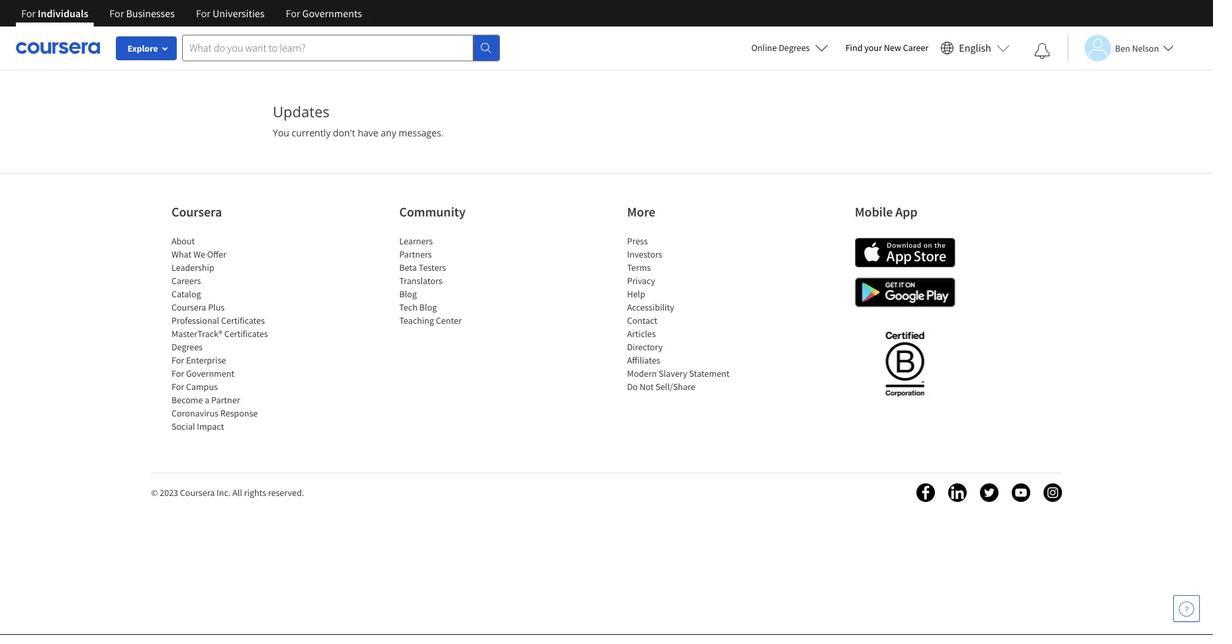Task type: locate. For each thing, give the bounding box(es) containing it.
0 horizontal spatial list
[[172, 235, 284, 433]]

affiliates link
[[627, 354, 661, 366]]

1 horizontal spatial degrees
[[779, 42, 810, 54]]

0 vertical spatial certificates
[[221, 315, 265, 327]]

teaching
[[400, 315, 434, 327]]

contact link
[[627, 315, 658, 327]]

show notifications image
[[1035, 43, 1051, 59]]

partner
[[211, 394, 240, 406]]

degrees link
[[172, 341, 203, 353]]

online degrees button
[[741, 33, 839, 62]]

0 vertical spatial degrees
[[779, 42, 810, 54]]

careers
[[172, 275, 201, 287]]

privacy
[[627, 275, 656, 287]]

do
[[627, 381, 638, 393]]

degrees inside about what we offer leadership careers catalog coursera plus professional certificates mastertrack® certificates degrees for enterprise for government for campus become a partner coronavirus response social impact
[[172, 341, 203, 353]]

list containing learners
[[400, 235, 512, 327]]

coursera up about
[[172, 204, 222, 220]]

you
[[273, 127, 289, 139]]

center
[[436, 315, 462, 327]]

coronavirus response link
[[172, 407, 258, 419]]

download on the app store image
[[855, 238, 956, 268]]

more
[[627, 204, 656, 220]]

list containing about
[[172, 235, 284, 433]]

modern slavery statement link
[[627, 368, 730, 380]]

new
[[884, 42, 902, 54]]

online
[[752, 42, 777, 54]]

professional certificates link
[[172, 315, 265, 327]]

directory
[[627, 341, 663, 353]]

certificates
[[221, 315, 265, 327], [224, 328, 268, 340]]

for
[[21, 7, 36, 20], [110, 7, 124, 20], [196, 7, 211, 20], [286, 7, 300, 20], [172, 354, 184, 366], [172, 368, 184, 380], [172, 381, 184, 393]]

directory link
[[627, 341, 663, 353]]

2 horizontal spatial list
[[627, 235, 740, 394]]

1 vertical spatial coursera
[[172, 301, 206, 313]]

your
[[865, 42, 883, 54]]

statement
[[690, 368, 730, 380]]

degrees right online
[[779, 42, 810, 54]]

slavery
[[659, 368, 688, 380]]

terms
[[627, 262, 651, 274]]

learners link
[[400, 235, 433, 247]]

ben nelson
[[1116, 42, 1160, 54]]

coursera plus link
[[172, 301, 225, 313]]

coursera instagram image
[[1044, 484, 1063, 502]]

for up become
[[172, 381, 184, 393]]

for down degrees link
[[172, 354, 184, 366]]

list for coursera
[[172, 235, 284, 433]]

© 2023 coursera inc. all rights reserved.
[[151, 487, 304, 499]]

1 list from the left
[[172, 235, 284, 433]]

for up for campus link
[[172, 368, 184, 380]]

2 list from the left
[[400, 235, 512, 327]]

have
[[358, 127, 379, 139]]

1 vertical spatial certificates
[[224, 328, 268, 340]]

learners partners beta testers translators blog tech blog teaching center
[[400, 235, 462, 327]]

find
[[846, 42, 863, 54]]

coursera down catalog link
[[172, 301, 206, 313]]

privacy link
[[627, 275, 656, 287]]

english button
[[936, 27, 1016, 70]]

businesses
[[126, 7, 175, 20]]

certificates down professional certificates link
[[224, 328, 268, 340]]

english
[[960, 41, 992, 55]]

list
[[172, 235, 284, 433], [400, 235, 512, 327], [627, 235, 740, 394]]

3 list from the left
[[627, 235, 740, 394]]

1 vertical spatial degrees
[[172, 341, 203, 353]]

blog
[[400, 288, 417, 300], [420, 301, 437, 313]]

about link
[[172, 235, 195, 247]]

coursera linkedin image
[[949, 484, 967, 502]]

coursera facebook image
[[917, 484, 936, 502]]

banner navigation
[[11, 0, 373, 36]]

degrees down mastertrack®
[[172, 341, 203, 353]]

coursera left inc.
[[180, 487, 215, 499]]

blog link
[[400, 288, 417, 300]]

coronavirus
[[172, 407, 219, 419]]

rights
[[244, 487, 266, 499]]

individuals
[[38, 7, 88, 20]]

articles
[[627, 328, 656, 340]]

plus
[[208, 301, 225, 313]]

investors
[[627, 248, 663, 260]]

certificates up mastertrack® certificates link
[[221, 315, 265, 327]]

mastertrack® certificates link
[[172, 328, 268, 340]]

about
[[172, 235, 195, 247]]

sell/share
[[656, 381, 696, 393]]

0 horizontal spatial blog
[[400, 288, 417, 300]]

1 horizontal spatial list
[[400, 235, 512, 327]]

1 horizontal spatial blog
[[420, 301, 437, 313]]

None search field
[[182, 35, 500, 61]]

government
[[186, 368, 235, 380]]

catalog
[[172, 288, 201, 300]]

for enterprise link
[[172, 354, 226, 366]]

blog up tech
[[400, 288, 417, 300]]

for left governments
[[286, 7, 300, 20]]

1 vertical spatial blog
[[420, 301, 437, 313]]

coursera
[[172, 204, 222, 220], [172, 301, 206, 313], [180, 487, 215, 499]]

coursera youtube image
[[1012, 484, 1031, 502]]

blog up teaching center link
[[420, 301, 437, 313]]

teaching center link
[[400, 315, 462, 327]]

reserved.
[[268, 487, 304, 499]]

list containing press
[[627, 235, 740, 394]]

professional
[[172, 315, 219, 327]]

0 horizontal spatial degrees
[[172, 341, 203, 353]]

2 vertical spatial coursera
[[180, 487, 215, 499]]

for businesses
[[110, 7, 175, 20]]

translators link
[[400, 275, 443, 287]]



Task type: describe. For each thing, give the bounding box(es) containing it.
logo of certified b corporation image
[[878, 324, 933, 404]]

become a partner link
[[172, 394, 240, 406]]

become
[[172, 394, 203, 406]]

mastertrack®
[[172, 328, 223, 340]]

explore
[[128, 42, 158, 54]]

ben nelson button
[[1068, 35, 1174, 61]]

partners
[[400, 248, 432, 260]]

What do you want to learn? text field
[[182, 35, 474, 61]]

for campus link
[[172, 381, 218, 393]]

updates you currently don't have any messages.
[[273, 101, 444, 139]]

community
[[400, 204, 466, 220]]

affiliates
[[627, 354, 661, 366]]

mobile app
[[855, 204, 918, 220]]

press
[[627, 235, 648, 247]]

©
[[151, 487, 158, 499]]

about what we offer leadership careers catalog coursera plus professional certificates mastertrack® certificates degrees for enterprise for government for campus become a partner coronavirus response social impact
[[172, 235, 268, 433]]

coursera twitter image
[[981, 484, 999, 502]]

get it on google play image
[[855, 278, 956, 307]]

career
[[904, 42, 929, 54]]

any
[[381, 127, 397, 139]]

find your new career
[[846, 42, 929, 54]]

messages.
[[399, 127, 444, 139]]

enterprise
[[186, 354, 226, 366]]

articles link
[[627, 328, 656, 340]]

help center image
[[1179, 601, 1195, 617]]

help
[[627, 288, 646, 300]]

coursera image
[[16, 37, 100, 58]]

nelson
[[1133, 42, 1160, 54]]

online degrees
[[752, 42, 810, 54]]

press link
[[627, 235, 648, 247]]

app
[[896, 204, 918, 220]]

for universities
[[196, 7, 265, 20]]

accessibility
[[627, 301, 675, 313]]

beta testers link
[[400, 262, 446, 274]]

find your new career link
[[839, 40, 936, 56]]

0 vertical spatial blog
[[400, 288, 417, 300]]

ben
[[1116, 42, 1131, 54]]

currently
[[292, 127, 331, 139]]

explore button
[[116, 36, 177, 60]]

accessibility link
[[627, 301, 675, 313]]

for individuals
[[21, 7, 88, 20]]

we
[[193, 248, 205, 260]]

leadership
[[172, 262, 214, 274]]

social impact link
[[172, 421, 224, 433]]

not
[[640, 381, 654, 393]]

list for community
[[400, 235, 512, 327]]

do not sell/share link
[[627, 381, 696, 393]]

governments
[[303, 7, 362, 20]]

what
[[172, 248, 192, 260]]

a
[[205, 394, 210, 406]]

social
[[172, 421, 195, 433]]

learners
[[400, 235, 433, 247]]

help link
[[627, 288, 646, 300]]

leadership link
[[172, 262, 214, 274]]

for left universities
[[196, 7, 211, 20]]

inc.
[[217, 487, 231, 499]]

list for more
[[627, 235, 740, 394]]

don't
[[333, 127, 355, 139]]

tech
[[400, 301, 418, 313]]

for government link
[[172, 368, 235, 380]]

testers
[[419, 262, 446, 274]]

for left the 'individuals'
[[21, 7, 36, 20]]

2023
[[160, 487, 178, 499]]

catalog link
[[172, 288, 201, 300]]

0 vertical spatial coursera
[[172, 204, 222, 220]]

response
[[220, 407, 258, 419]]

degrees inside "popup button"
[[779, 42, 810, 54]]

impact
[[197, 421, 224, 433]]

terms link
[[627, 262, 651, 274]]

beta
[[400, 262, 417, 274]]

updates
[[273, 101, 330, 121]]

partners link
[[400, 248, 432, 260]]

campus
[[186, 381, 218, 393]]

all
[[233, 487, 242, 499]]

tech blog link
[[400, 301, 437, 313]]

what we offer link
[[172, 248, 226, 260]]

contact
[[627, 315, 658, 327]]

for left the businesses
[[110, 7, 124, 20]]

modern
[[627, 368, 657, 380]]

coursera inside about what we offer leadership careers catalog coursera plus professional certificates mastertrack® certificates degrees for enterprise for government for campus become a partner coronavirus response social impact
[[172, 301, 206, 313]]

investors link
[[627, 248, 663, 260]]

for governments
[[286, 7, 362, 20]]



Task type: vqa. For each thing, say whether or not it's contained in the screenshot.
using
no



